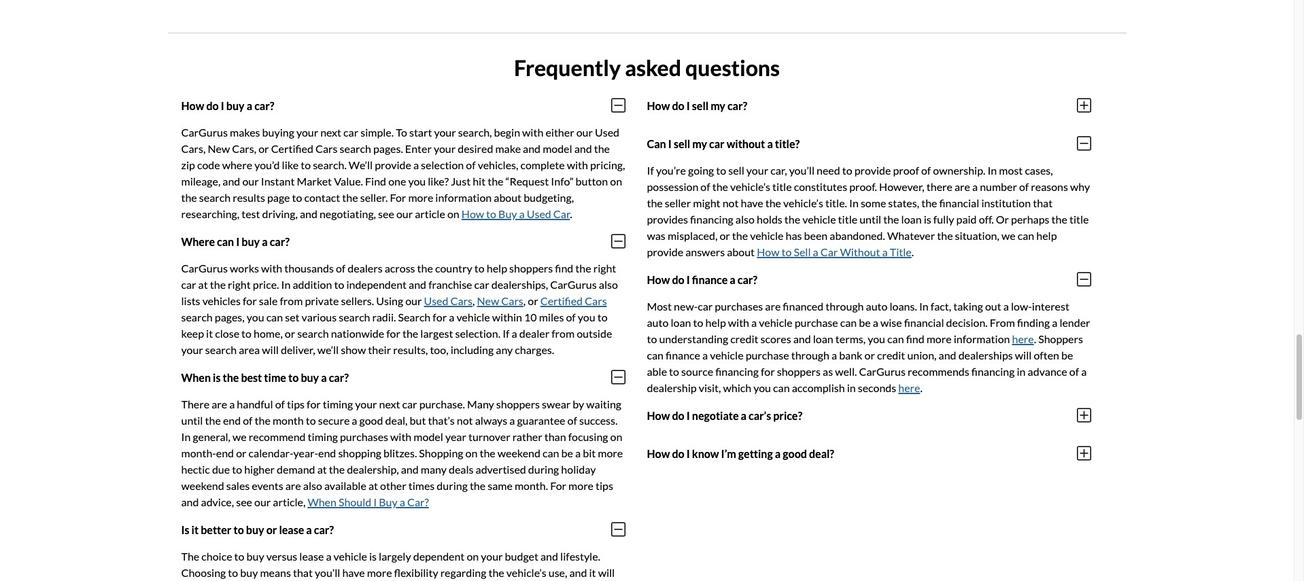 Task type: locate. For each thing, give the bounding box(es) containing it.
do for buy
[[206, 99, 219, 112]]

0 vertical spatial be
[[860, 317, 871, 330]]

can down sale
[[266, 311, 283, 324]]

1 vertical spatial model
[[414, 431, 443, 444]]

plus square image for how do i know i'm getting a good deal?
[[1077, 446, 1092, 462]]

with up blitzes.
[[391, 431, 412, 444]]

simple.
[[361, 126, 394, 139]]

cases,
[[1026, 164, 1054, 177]]

0 horizontal spatial during
[[437, 480, 468, 493]]

2 , from the left
[[524, 295, 526, 308]]

by
[[573, 398, 585, 411]]

and up use,
[[541, 551, 559, 564]]

when should i buy a car? link
[[308, 496, 429, 509]]

in right price. on the left
[[281, 278, 291, 291]]

i up the can i sell my car without a title?
[[687, 99, 690, 112]]

1 horizontal spatial is
[[369, 551, 377, 564]]

provides
[[647, 213, 689, 226]]

1 vertical spatial from
[[552, 327, 575, 340]]

how to buy a used car link
[[462, 208, 570, 221]]

too,
[[430, 344, 449, 357]]

2 horizontal spatial at
[[369, 480, 378, 493]]

have
[[741, 197, 764, 210], [343, 567, 365, 580]]

vehicle's down constitutes
[[784, 197, 824, 210]]

you inside . shoppers can finance a vehicle purchase through a bank or credit union, and dealerships will often be able to source financing for shoppers as well. cargurus recommends financing in advance of a dealership visit, which you can accomplish in seconds
[[754, 382, 772, 395]]

new up code
[[208, 142, 230, 155]]

during
[[529, 464, 559, 476], [437, 480, 468, 493]]

holiday
[[562, 464, 596, 476]]

about up how to buy a used car link
[[494, 191, 522, 204]]

dealership,
[[347, 464, 399, 476]]

plus square image for how do i sell my car?
[[1077, 98, 1092, 114]]

constitutes
[[794, 181, 848, 193]]

how down "dealership"
[[647, 409, 670, 422]]

1 vertical spatial information
[[954, 333, 1011, 346]]

value.
[[334, 175, 363, 188]]

a inside 'dropdown button'
[[741, 409, 747, 422]]

my inside 'dropdown button'
[[711, 99, 726, 112]]

here for here .
[[899, 382, 921, 395]]

sellers.
[[341, 295, 374, 308]]

1 vertical spatial when
[[308, 496, 337, 509]]

or
[[259, 142, 269, 155], [720, 230, 731, 242], [528, 295, 539, 308], [285, 327, 295, 340], [865, 349, 876, 362], [236, 447, 247, 460], [266, 524, 277, 537]]

be up terms,
[[860, 317, 871, 330]]

available
[[324, 480, 367, 493]]

financing inside if you're going to sell your car, you'll need to provide proof of ownership. in most cases, possession of the vehicle's title constitutes proof. however, there are a number of reasons why the seller might not have the vehicle's title. in some states, the financial institution that provides financing also holds the vehicle title until the loan is fully paid off. or perhaps the title was misplaced, or the vehicle has been abandoned. whatever the situation, we can help provide answers about
[[691, 213, 734, 226]]

2 vertical spatial used
[[424, 295, 449, 308]]

minus square image for cargurus makes buying your next car simple. to start your search, begin with either our used cars, new cars, or certified cars search pages. enter your desired make and model and the zip code where you'd like to search. we'll provide a selection of vehicles, complete with pricing, mileage, and our instant market value. find one you like? just hit the "request info" button on the search results page to contact the seller. for more information about budgeting, researching, test driving, and negotiating, see our article on
[[611, 98, 626, 114]]

asked
[[625, 54, 682, 81]]

financing up 'which'
[[716, 366, 759, 379]]

some
[[861, 197, 887, 210]]

1 vertical spatial tips
[[596, 480, 614, 493]]

cars,
[[181, 142, 206, 155], [232, 142, 257, 155]]

in inside the most new-car purchases are financed through auto loans. in fact, taking out a low-interest auto loan to help with a vehicle purchase can be a wise financial decision. from finding a lender to understanding credit scores and loan terms, you can find more information
[[920, 300, 929, 313]]

0 vertical spatial my
[[711, 99, 726, 112]]

new inside cargurus makes buying your next car simple. to start your search, begin with either our used cars, new cars, or certified cars search pages. enter your desired make and model and the zip code where you'd like to search. we'll provide a selection of vehicles, complete with pricing, mileage, and our instant market value. find one you like? just hit the "request info" button on the search results page to contact the seller. for more information about budgeting, researching, test driving, and negotiating, see our article on
[[208, 142, 230, 155]]

0 horizontal spatial from
[[280, 295, 303, 308]]

0 horizontal spatial car
[[554, 208, 570, 221]]

next up deal,
[[379, 398, 400, 411]]

1 horizontal spatial credit
[[878, 349, 906, 362]]

see down the seller.
[[378, 208, 394, 221]]

0 vertical spatial in
[[1018, 366, 1026, 379]]

1 horizontal spatial used
[[527, 208, 552, 221]]

how do i buy a car?
[[181, 99, 274, 112]]

search up "keep"
[[181, 311, 213, 324]]

the right regarding
[[489, 567, 505, 580]]

2 horizontal spatial is
[[924, 213, 932, 226]]

help up dealerships,
[[487, 262, 508, 275]]

country
[[435, 262, 473, 275]]

with right begin at the top left
[[523, 126, 544, 139]]

1 vertical spatial here
[[899, 382, 921, 395]]

car?
[[255, 99, 274, 112], [728, 99, 748, 112], [270, 235, 290, 248], [738, 273, 758, 286], [329, 371, 349, 384], [314, 524, 334, 537]]

0 vertical spatial is
[[924, 213, 932, 226]]

0 vertical spatial if
[[647, 164, 654, 177]]

the right hit
[[488, 175, 504, 188]]

title down why
[[1070, 213, 1090, 226]]

purchase.
[[420, 398, 465, 411]]

search.
[[313, 159, 347, 172]]

car?
[[408, 496, 429, 509]]

information inside the most new-car purchases are financed through auto loans. in fact, taking out a low-interest auto loan to help with a vehicle purchase can be a wise financial decision. from finding a lender to understanding credit scores and loan terms, you can find more information
[[954, 333, 1011, 346]]

0 vertical spatial about
[[494, 191, 522, 204]]

used inside used cars , new cars , or certified cars search pages, you can set various search radii. search for a vehicle within 10 miles of you to keep it close to home, or search nationwide for the largest selection. if a dealer from outside your search area will deliver, we'll show their results, too, including any charges.
[[424, 295, 449, 308]]

0 horizontal spatial that
[[293, 567, 313, 580]]

auto down the "most"
[[647, 317, 669, 330]]

you up outside
[[578, 311, 596, 324]]

car? inside dropdown button
[[329, 371, 349, 384]]

various
[[302, 311, 337, 324]]

will
[[262, 344, 279, 357], [1016, 349, 1032, 362]]

lease down 'article,'
[[279, 524, 304, 537]]

with inside the most new-car purchases are financed through auto loans. in fact, taking out a low-interest auto loan to help with a vehicle purchase can be a wise financial decision. from finding a lender to understanding credit scores and loan terms, you can find more information
[[729, 317, 750, 330]]

0 horizontal spatial cars,
[[181, 142, 206, 155]]

0 vertical spatial we
[[1002, 230, 1016, 242]]

my
[[711, 99, 726, 112], [693, 137, 708, 150]]

for
[[390, 191, 406, 204], [551, 480, 567, 493]]

at up lists
[[198, 278, 208, 291]]

is left largely
[[369, 551, 377, 564]]

have inside if you're going to sell your car, you'll need to provide proof of ownership. in most cases, possession of the vehicle's title constitutes proof. however, there are a number of reasons why the seller might not have the vehicle's title. in some states, the financial institution that provides financing also holds the vehicle title until the loan is fully paid off. or perhaps the title was misplaced, or the vehicle has been abandoned. whatever the situation, we can help provide answers about
[[741, 197, 764, 210]]

and inside the most new-car purchases are financed through auto loans. in fact, taking out a low-interest auto loan to help with a vehicle purchase can be a wise financial decision. from finding a lender to understanding credit scores and loan terms, you can find more information
[[794, 333, 811, 346]]

price.
[[253, 278, 279, 291]]

where can i buy a car?
[[181, 235, 290, 248]]

0 horizontal spatial certified
[[271, 142, 314, 155]]

about inside cargurus makes buying your next car simple. to start your search, begin with either our used cars, new cars, or certified cars search pages. enter your desired make and model and the zip code where you'd like to search. we'll provide a selection of vehicles, complete with pricing, mileage, and our instant market value. find one you like? just hit the "request info" button on the search results page to contact the seller. for more information about budgeting, researching, test driving, and negotiating, see our article on
[[494, 191, 522, 204]]

plus square image inside how do i sell my car? 'dropdown button'
[[1077, 98, 1092, 114]]

1 horizontal spatial here
[[1013, 333, 1035, 346]]

0 horizontal spatial ,
[[473, 295, 475, 308]]

it right "keep"
[[206, 327, 213, 340]]

purchase down scores
[[746, 349, 790, 362]]

1 vertical spatial through
[[792, 349, 830, 362]]

shoppers up guarantee
[[497, 398, 540, 411]]

1 horizontal spatial model
[[543, 142, 573, 155]]

1 vertical spatial buy
[[379, 496, 398, 509]]

title
[[890, 246, 912, 259]]

1 horizontal spatial you'll
[[790, 164, 815, 177]]

0 vertical spatial purchases
[[715, 300, 764, 313]]

will inside used cars , new cars , or certified cars search pages, you can set various search radii. search for a vehicle within 10 miles of you to keep it close to home, or search nationwide for the largest selection. if a dealer from outside your search area will deliver, we'll show their results, too, including any charges.
[[262, 344, 279, 357]]

our inside there are a handful of tips for timing your next car purchase. many shoppers swear by waiting until the end of the month to secure a good deal, but that's not always a guarantee of success. in general, we recommend timing purchases with model year turnover rather than focusing on month-end or calendar-year-end shopping blitzes. shopping on the weekend can be a bit more hectic due to higher demand at the dealership, and many deals advertised during holiday weekend sales events are also available at other times during the same month. for more tips and advice, see our article,
[[254, 496, 271, 509]]

0 vertical spatial shoppers
[[510, 262, 553, 275]]

to
[[396, 126, 407, 139]]

or
[[997, 213, 1010, 226]]

1 horizontal spatial help
[[706, 317, 726, 330]]

on up regarding
[[467, 551, 479, 564]]

is left fully
[[924, 213, 932, 226]]

the choice to buy versus lease a vehicle is largely dependent on your budget and lifestyle. choosing to buy means that you'll have more flexibility regarding the vehicle's use, and it wil
[[181, 551, 621, 582]]

0 vertical spatial sell
[[693, 99, 709, 112]]

next
[[321, 126, 342, 139], [379, 398, 400, 411]]

through up as
[[792, 349, 830, 362]]

in inside cargurus works with thousands of dealers across the country to help shoppers find the right car at the right price. in addition to independent and franchise car dealerships, cargurus also lists vehicles for sale from private sellers. using our
[[281, 278, 291, 291]]

in up month-
[[181, 431, 191, 444]]

timing up secure
[[323, 398, 353, 411]]

plus square image
[[1077, 98, 1092, 114], [1077, 446, 1092, 462]]

are left financed
[[766, 300, 781, 313]]

one
[[389, 175, 406, 188]]

for inside . shoppers can finance a vehicle purchase through a bank or credit union, and dealerships will often be able to source financing for shoppers as well. cargurus recommends financing in advance of a dealership visit, which you can accomplish in seconds
[[761, 366, 775, 379]]

used inside cargurus makes buying your next car simple. to start your search, begin with either our used cars, new cars, or certified cars search pages. enter your desired make and model and the zip code where you'd like to search. we'll provide a selection of vehicles, complete with pricing, mileage, and our instant market value. find one you like? just hit the "request info" button on the search results page to contact the seller. for more information about budgeting, researching, test driving, and negotiating, see our article on
[[595, 126, 620, 139]]

the inside used cars , new cars , or certified cars search pages, you can set various search radii. search for a vehicle within 10 miles of you to keep it close to home, or search nationwide for the largest selection. if a dealer from outside your search area will deliver, we'll show their results, too, including any charges.
[[403, 327, 419, 340]]

0 vertical spatial used
[[595, 126, 620, 139]]

loan
[[902, 213, 922, 226], [671, 317, 692, 330], [814, 333, 834, 346]]

and up the pricing,
[[575, 142, 592, 155]]

i right can
[[669, 137, 672, 150]]

2 horizontal spatial help
[[1037, 230, 1058, 242]]

not
[[723, 197, 739, 210], [457, 415, 473, 427]]

how for how to sell a car without a title .
[[757, 246, 780, 259]]

1 vertical spatial see
[[236, 496, 252, 509]]

1 horizontal spatial at
[[317, 464, 327, 476]]

0 vertical spatial next
[[321, 126, 342, 139]]

help inside the most new-car purchases are financed through auto loans. in fact, taking out a low-interest auto loan to help with a vehicle purchase can be a wise financial decision. from finding a lender to understanding credit scores and loan terms, you can find more information
[[706, 317, 726, 330]]

minus square image inside when is the best time to buy a car? dropdown button
[[611, 370, 626, 386]]

secure
[[318, 415, 350, 427]]

and right scores
[[794, 333, 811, 346]]

purchases up shopping
[[340, 431, 388, 444]]

1 vertical spatial lease
[[300, 551, 324, 564]]

2 horizontal spatial provide
[[855, 164, 892, 177]]

month-
[[181, 447, 216, 460]]

0 vertical spatial through
[[826, 300, 864, 313]]

loan inside if you're going to sell your car, you'll need to provide proof of ownership. in most cases, possession of the vehicle's title constitutes proof. however, there are a number of reasons why the seller might not have the vehicle's title. in some states, the financial institution that provides financing also holds the vehicle title until the loan is fully paid off. or perhaps the title was misplaced, or the vehicle has been abandoned. whatever the situation, we can help provide answers about
[[902, 213, 922, 226]]

if inside if you're going to sell your car, you'll need to provide proof of ownership. in most cases, possession of the vehicle's title constitutes proof. however, there are a number of reasons why the seller might not have the vehicle's title. in some states, the financial institution that provides financing also holds the vehicle title until the loan is fully paid off. or perhaps the title was misplaced, or the vehicle has been abandoned. whatever the situation, we can help provide answers about
[[647, 164, 654, 177]]

car? for where can i buy a car?
[[270, 235, 290, 248]]

2 plus square image from the top
[[1077, 446, 1092, 462]]

search
[[340, 142, 371, 155], [199, 191, 231, 204], [181, 311, 213, 324], [339, 311, 370, 324], [298, 327, 329, 340], [205, 344, 237, 357]]

general,
[[193, 431, 231, 444]]

and up complete at the top left of page
[[523, 142, 541, 155]]

1 vertical spatial plus square image
[[1077, 446, 1092, 462]]

our inside cargurus works with thousands of dealers across the country to help shoppers find the right car at the right price. in addition to independent and franchise car dealerships, cargurus also lists vehicles for sale from private sellers. using our
[[406, 295, 422, 308]]

instant
[[261, 175, 295, 188]]

vehicle up "source"
[[710, 349, 744, 362]]

i right should
[[374, 496, 377, 509]]

0 vertical spatial purchase
[[795, 317, 839, 330]]

minus square image for cargurus works with thousands of dealers across the country to help shoppers find the right car at the right price. in addition to independent and franchise car dealerships, cargurus also lists vehicles for sale from private sellers. using our
[[611, 234, 626, 250]]

1 horizontal spatial my
[[711, 99, 726, 112]]

through
[[826, 300, 864, 313], [792, 349, 830, 362]]

to inside dropdown button
[[234, 524, 244, 537]]

where
[[222, 159, 252, 172]]

many
[[421, 464, 447, 476]]

see inside there are a handful of tips for timing your next car purchase. many shoppers swear by waiting until the end of the month to secure a good deal, but that's not always a guarantee of success. in general, we recommend timing purchases with model year turnover rather than focusing on month-end or calendar-year-end shopping blitzes. shopping on the weekend can be a bit more hectic due to higher demand at the dealership, and many deals advertised during holiday weekend sales events are also available at other times during the same month. for more tips and advice, see our article,
[[236, 496, 252, 509]]

minus square image
[[611, 98, 626, 114], [611, 522, 626, 538]]

during up month.
[[529, 464, 559, 476]]

1 vertical spatial shoppers
[[778, 366, 821, 379]]

1 horizontal spatial buy
[[499, 208, 517, 221]]

cars
[[316, 142, 338, 155], [451, 295, 473, 308], [502, 295, 524, 308], [585, 295, 607, 308]]

next inside there are a handful of tips for timing your next car purchase. many shoppers swear by waiting until the end of the month to secure a good deal, but that's not always a guarantee of success. in general, we recommend timing purchases with model year turnover rather than focusing on month-end or calendar-year-end shopping blitzes. shopping on the weekend can be a bit more hectic due to higher demand at the dealership, and many deals advertised during holiday weekend sales events are also available at other times during the same month. for more tips and advice, see our article,
[[379, 398, 400, 411]]

cargurus up code
[[181, 126, 228, 139]]

about
[[494, 191, 522, 204], [727, 246, 755, 259]]

0 vertical spatial good
[[360, 415, 383, 427]]

possession
[[647, 181, 699, 193]]

and down blitzes.
[[401, 464, 419, 476]]

your down when is the best time to buy a car? dropdown button
[[355, 398, 377, 411]]

1 vertical spatial weekend
[[181, 480, 224, 493]]

know
[[693, 448, 720, 460]]

0 horizontal spatial used
[[424, 295, 449, 308]]

1 horizontal spatial here link
[[1013, 333, 1035, 346]]

0 horizontal spatial good
[[360, 415, 383, 427]]

through inside . shoppers can finance a vehicle purchase through a bank or credit union, and dealerships will often be able to source financing for shoppers as well. cargurus recommends financing in advance of a dealership visit, which you can accomplish in seconds
[[792, 349, 830, 362]]

0 horizontal spatial loan
[[671, 317, 692, 330]]

search down close
[[205, 344, 237, 357]]

is inside the choice to buy versus lease a vehicle is largely dependent on your budget and lifestyle. choosing to buy means that you'll have more flexibility regarding the vehicle's use, and it wil
[[369, 551, 377, 564]]

of
[[466, 159, 476, 172], [922, 164, 932, 177], [701, 181, 711, 193], [1020, 181, 1030, 193], [336, 262, 346, 275], [566, 311, 576, 324], [1070, 366, 1080, 379], [275, 398, 285, 411], [243, 415, 253, 427], [568, 415, 578, 427]]

seconds
[[858, 382, 897, 395]]

do down asked
[[673, 99, 685, 112]]

help up understanding in the right of the page
[[706, 317, 726, 330]]

end up general,
[[223, 415, 241, 427]]

1 horizontal spatial during
[[529, 464, 559, 476]]

model inside there are a handful of tips for timing your next car purchase. many shoppers swear by waiting until the end of the month to secure a good deal, but that's not always a guarantee of success. in general, we recommend timing purchases with model year turnover rather than focusing on month-end or calendar-year-end shopping blitzes. shopping on the weekend can be a bit more hectic due to higher demand at the dealership, and many deals advertised during holiday weekend sales events are also available at other times during the same month. for more tips and advice, see our article,
[[414, 431, 443, 444]]

minus square image up lender
[[1077, 272, 1092, 288]]

2 horizontal spatial also
[[736, 213, 755, 226]]

0 vertical spatial it
[[206, 327, 213, 340]]

cargurus works with thousands of dealers across the country to help shoppers find the right car at the right price. in addition to independent and franchise car dealerships, cargurus also lists vehicles for sale from private sellers. using our
[[181, 262, 618, 308]]

1 vertical spatial auto
[[647, 317, 669, 330]]

tips down holiday
[[596, 480, 614, 493]]

financing down might
[[691, 213, 734, 226]]

dealer
[[520, 327, 550, 340]]

your
[[297, 126, 319, 139], [434, 126, 456, 139], [434, 142, 456, 155], [747, 164, 769, 177], [181, 344, 203, 357], [355, 398, 377, 411], [481, 551, 503, 564]]

used down budgeting,
[[527, 208, 552, 221]]

shoppers
[[510, 262, 553, 275], [778, 366, 821, 379], [497, 398, 540, 411]]

credit left 'union,'
[[878, 349, 906, 362]]

dependent
[[413, 551, 465, 564]]

the right misplaced,
[[733, 230, 748, 242]]

the left same on the left
[[470, 480, 486, 493]]

1 horizontal spatial if
[[647, 164, 654, 177]]

info"
[[551, 175, 574, 188]]

0 vertical spatial have
[[741, 197, 764, 210]]

you right one on the left of the page
[[408, 175, 426, 188]]

1 vertical spatial purchases
[[340, 431, 388, 444]]

financial inside the most new-car purchases are financed through auto loans. in fact, taking out a low-interest auto loan to help with a vehicle purchase can be a wise financial decision. from finding a lender to understanding credit scores and loan terms, you can find more information
[[905, 317, 945, 330]]

2 vertical spatial at
[[369, 480, 378, 493]]

at down year-
[[317, 464, 327, 476]]

do down "dealership"
[[673, 409, 685, 422]]

2 vertical spatial help
[[706, 317, 726, 330]]

0 vertical spatial vehicle's
[[731, 181, 771, 193]]

i for how do i know i'm getting a good deal?
[[687, 448, 690, 460]]

results
[[233, 191, 265, 204]]

month.
[[515, 480, 548, 493]]

vehicle's inside the choice to buy versus lease a vehicle is largely dependent on your budget and lifestyle. choosing to buy means that you'll have more flexibility regarding the vehicle's use, and it wil
[[507, 567, 547, 580]]

buy
[[499, 208, 517, 221], [379, 496, 398, 509]]

in down well.
[[848, 382, 856, 395]]

buy up the makes
[[226, 99, 245, 112]]

of up might
[[701, 181, 711, 193]]

be inside there are a handful of tips for timing your next car purchase. many shoppers swear by waiting until the end of the month to secure a good deal, but that's not always a guarantee of success. in general, we recommend timing purchases with model year turnover rather than focusing on month-end or calendar-year-end shopping blitzes. shopping on the weekend can be a bit more hectic due to higher demand at the dealership, and many deals advertised during holiday weekend sales events are also available at other times during the same month. for more tips and advice, see our article,
[[562, 447, 574, 460]]

0 horizontal spatial find
[[555, 262, 574, 275]]

and
[[523, 142, 541, 155], [575, 142, 592, 155], [223, 175, 240, 188], [300, 208, 318, 221], [409, 278, 427, 291], [794, 333, 811, 346], [939, 349, 957, 362], [401, 464, 419, 476], [181, 496, 199, 509], [541, 551, 559, 564], [570, 567, 587, 580]]

if inside used cars , new cars , or certified cars search pages, you can set various search radii. search for a vehicle within 10 miles of you to keep it close to home, or search nationwide for the largest selection. if a dealer from outside your search area will deliver, we'll show their results, too, including any charges.
[[503, 327, 510, 340]]

the up holds
[[766, 197, 782, 210]]

0 vertical spatial weekend
[[498, 447, 541, 460]]

or up higher
[[236, 447, 247, 460]]

can right 'where'
[[217, 235, 234, 248]]

1 horizontal spatial certified
[[541, 295, 583, 308]]

miles
[[539, 311, 564, 324]]

1 vertical spatial minus square image
[[611, 522, 626, 538]]

from inside used cars , new cars , or certified cars search pages, you can set various search radii. search for a vehicle within 10 miles of you to keep it close to home, or search nationwide for the largest selection. if a dealer from outside your search area will deliver, we'll show their results, too, including any charges.
[[552, 327, 575, 340]]

with up price. on the left
[[261, 262, 283, 275]]

minus square image inside can i sell my car without a title? dropdown button
[[1077, 136, 1092, 152]]

0 horizontal spatial be
[[562, 447, 574, 460]]

car left without
[[710, 137, 725, 150]]

use,
[[549, 567, 568, 580]]

can inside used cars , new cars , or certified cars search pages, you can set various search radii. search for a vehicle within 10 miles of you to keep it close to home, or search nationwide for the largest selection. if a dealer from outside your search area will deliver, we'll show their results, too, including any charges.
[[266, 311, 283, 324]]

when down available
[[308, 496, 337, 509]]

if down within
[[503, 327, 510, 340]]

our up search
[[406, 295, 422, 308]]

1 horizontal spatial new
[[477, 295, 500, 308]]

2 vertical spatial be
[[562, 447, 574, 460]]

you'll right car,
[[790, 164, 815, 177]]

0 vertical spatial auto
[[867, 300, 888, 313]]

to inside dropdown button
[[288, 371, 299, 384]]

lease
[[279, 524, 304, 537], [300, 551, 324, 564]]

model inside cargurus makes buying your next car simple. to start your search, begin with either our used cars, new cars, or certified cars search pages. enter your desired make and model and the zip code where you'd like to search. we'll provide a selection of vehicles, complete with pricing, mileage, and our instant market value. find one you like? just hit the "request info" button on the search results page to contact the seller. for more information about budgeting, researching, test driving, and negotiating, see our article on
[[543, 142, 573, 155]]

1 vertical spatial my
[[693, 137, 708, 150]]

0 horizontal spatial model
[[414, 431, 443, 444]]

model down either
[[543, 142, 573, 155]]

accomplish
[[792, 382, 845, 395]]

do up new-
[[673, 273, 685, 286]]

2 horizontal spatial vehicle's
[[784, 197, 824, 210]]

also down 'demand'
[[303, 480, 322, 493]]

time
[[264, 371, 286, 384]]

1 vertical spatial used
[[527, 208, 552, 221]]

zip
[[181, 159, 195, 172]]

be inside the most new-car purchases are financed through auto loans. in fact, taking out a low-interest auto loan to help with a vehicle purchase can be a wise financial decision. from finding a lender to understanding credit scores and loan terms, you can find more information
[[860, 317, 871, 330]]

0 horizontal spatial sell
[[674, 137, 691, 150]]

and down contact
[[300, 208, 318, 221]]

minus square image
[[1077, 136, 1092, 152], [611, 234, 626, 250], [1077, 272, 1092, 288], [611, 370, 626, 386]]

car,
[[771, 164, 788, 177]]

your inside used cars , new cars , or certified cars search pages, you can set various search radii. search for a vehicle within 10 miles of you to keep it close to home, or search nationwide for the largest selection. if a dealer from outside your search area will deliver, we'll show their results, too, including any charges.
[[181, 344, 203, 357]]

1 vertical spatial next
[[379, 398, 400, 411]]

0 vertical spatial you'll
[[790, 164, 815, 177]]

0 vertical spatial finance
[[693, 273, 728, 286]]

credit inside the most new-car purchases are financed through auto loans. in fact, taking out a low-interest auto loan to help with a vehicle purchase can be a wise financial decision. from finding a lender to understanding credit scores and loan terms, you can find more information
[[731, 333, 759, 346]]

the inside dropdown button
[[223, 371, 239, 384]]

as
[[823, 366, 834, 379]]

0 horizontal spatial here link
[[899, 382, 921, 395]]

where
[[181, 235, 215, 248]]

it inside used cars , new cars , or certified cars search pages, you can set various search radii. search for a vehicle within 10 miles of you to keep it close to home, or search nationwide for the largest selection. if a dealer from outside your search area will deliver, we'll show their results, too, including any charges.
[[206, 327, 213, 340]]

1 horizontal spatial ,
[[524, 295, 526, 308]]

with inside there are a handful of tips for timing your next car purchase. many shoppers swear by waiting until the end of the month to secure a good deal, but that's not always a guarantee of success. in general, we recommend timing purchases with model year turnover rather than focusing on month-end or calendar-year-end shopping blitzes. shopping on the weekend can be a bit more hectic due to higher demand at the dealership, and many deals advertised during holiday weekend sales events are also available at other times during the same month. for more tips and advice, see our article,
[[391, 431, 412, 444]]

0 horizontal spatial also
[[303, 480, 322, 493]]

cars up outside
[[585, 295, 607, 308]]

1 horizontal spatial information
[[954, 333, 1011, 346]]

1 , from the left
[[473, 295, 475, 308]]

without
[[841, 246, 881, 259]]

budgeting,
[[524, 191, 574, 204]]

fact,
[[931, 300, 952, 313]]

1 plus square image from the top
[[1077, 98, 1092, 114]]

1 vertical spatial about
[[727, 246, 755, 259]]

plus square image inside how do i know i'm getting a good deal? dropdown button
[[1077, 446, 1092, 462]]

sell inside 'dropdown button'
[[693, 99, 709, 112]]

minus square image for the choice to buy versus lease a vehicle is largely dependent on your budget and lifestyle. choosing to buy means that you'll have more flexibility regarding the vehicle's use, and it wil
[[611, 522, 626, 538]]

provide up one on the left of the page
[[375, 159, 412, 172]]

for down holiday
[[551, 480, 567, 493]]

0 horizontal spatial buy
[[379, 496, 398, 509]]

car
[[554, 208, 570, 221], [821, 246, 838, 259]]

from inside cargurus works with thousands of dealers across the country to help shoppers find the right car at the right price. in addition to independent and franchise car dealerships, cargurus also lists vehicles for sale from private sellers. using our
[[280, 295, 303, 308]]

0 vertical spatial find
[[555, 262, 574, 275]]

or up answers
[[720, 230, 731, 242]]

financial inside if you're going to sell your car, you'll need to provide proof of ownership. in most cases, possession of the vehicle's title constitutes proof. however, there are a number of reasons why the seller might not have the vehicle's title. in some states, the financial institution that provides financing also holds the vehicle title until the loan is fully paid off. or perhaps the title was misplaced, or the vehicle has been abandoned. whatever the situation, we can help provide answers about
[[940, 197, 980, 210]]

is inside dropdown button
[[213, 371, 221, 384]]

from up set
[[280, 295, 303, 308]]

or up the you'd
[[259, 142, 269, 155]]

0 horizontal spatial if
[[503, 327, 510, 340]]

thousands
[[285, 262, 334, 275]]

abandoned.
[[830, 230, 886, 242]]

from
[[280, 295, 303, 308], [552, 327, 575, 340]]

a inside if you're going to sell your car, you'll need to provide proof of ownership. in most cases, possession of the vehicle's title constitutes proof. however, there are a number of reasons why the seller might not have the vehicle's title. in some states, the financial institution that provides financing also holds the vehicle title until the loan is fully paid off. or perhaps the title was misplaced, or the vehicle has been abandoned. whatever the situation, we can help provide answers about
[[973, 181, 978, 193]]

1 minus square image from the top
[[611, 98, 626, 114]]

minus square image for most new-car purchases are financed through auto loans. in fact, taking out a low-interest auto loan to help with a vehicle purchase can be a wise financial decision. from finding a lender to understanding credit scores and loan terms, you can find more information
[[1077, 272, 1092, 288]]

frequently asked questions
[[514, 54, 780, 81]]

1 vertical spatial purchase
[[746, 349, 790, 362]]

1 horizontal spatial it
[[206, 327, 213, 340]]

of left 'dealers'
[[336, 262, 346, 275]]

makes
[[230, 126, 260, 139]]

for inside cargurus works with thousands of dealers across the country to help shoppers find the right car at the right price. in addition to independent and franchise car dealerships, cargurus also lists vehicles for sale from private sellers. using our
[[243, 295, 257, 308]]

bit
[[583, 447, 596, 460]]

0 vertical spatial plus square image
[[1077, 98, 1092, 114]]

more inside cargurus makes buying your next car simple. to start your search, begin with either our used cars, new cars, or certified cars search pages. enter your desired make and model and the zip code where you'd like to search. we'll provide a selection of vehicles, complete with pricing, mileage, and our instant market value. find one you like? just hit the "request info" button on the search results page to contact the seller. for more information about budgeting, researching, test driving, and negotiating, see our article on
[[408, 191, 434, 204]]

purchase inside the most new-car purchases are financed through auto loans. in fact, taking out a low-interest auto loan to help with a vehicle purchase can be a wise financial decision. from finding a lender to understanding credit scores and loan terms, you can find more information
[[795, 317, 839, 330]]

provide up 'proof.'
[[855, 164, 892, 177]]

times
[[409, 480, 435, 493]]

1 vertical spatial be
[[1062, 349, 1074, 362]]

0 horizontal spatial here
[[899, 382, 921, 395]]

and up 'recommends'
[[939, 349, 957, 362]]

due
[[212, 464, 230, 476]]

2 minus square image from the top
[[611, 522, 626, 538]]

i for where can i buy a car?
[[236, 235, 240, 248]]

0 vertical spatial when
[[181, 371, 211, 384]]

1 horizontal spatial that
[[1034, 197, 1053, 210]]

our
[[577, 126, 593, 139], [242, 175, 259, 188], [397, 208, 413, 221], [406, 295, 422, 308], [254, 496, 271, 509]]

will inside . shoppers can finance a vehicle purchase through a bank or credit union, and dealerships will often be able to source financing for shoppers as well. cargurus recommends financing in advance of a dealership visit, which you can accomplish in seconds
[[1016, 349, 1032, 362]]

0 horizontal spatial will
[[262, 344, 279, 357]]

minus square image for if you're going to sell your car, you'll need to provide proof of ownership. in most cases, possession of the vehicle's title constitutes proof. however, there are a number of reasons why the seller might not have the vehicle's title. in some states, the financial institution that provides financing also holds the vehicle title until the loan is fully paid off. or perhaps the title was misplaced, or the vehicle has been abandoned. whatever the situation, we can help provide answers about
[[1077, 136, 1092, 152]]

i for how do i buy a car?
[[221, 99, 224, 112]]

a inside the choice to buy versus lease a vehicle is largely dependent on your budget and lifestyle. choosing to buy means that you'll have more flexibility regarding the vehicle's use, and it wil
[[326, 551, 332, 564]]

minus square image inside is it better to buy or lease a car? dropdown button
[[611, 522, 626, 538]]

loan left terms,
[[814, 333, 834, 346]]

car? inside 'dropdown button'
[[728, 99, 748, 112]]

help
[[1037, 230, 1058, 242], [487, 262, 508, 275], [706, 317, 726, 330]]

contact
[[304, 191, 340, 204]]

how for how do i buy a car?
[[181, 99, 204, 112]]

i for how do i sell my car?
[[687, 99, 690, 112]]

it
[[206, 327, 213, 340], [192, 524, 199, 537], [590, 567, 596, 580]]

often
[[1034, 349, 1060, 362]]



Task type: vqa. For each thing, say whether or not it's contained in the screenshot.
PROVIDE within the CARGURUS MAKES BUYING YOUR NEXT CAR SIMPLE. TO START YOUR SEARCH, BEGIN WITH EITHER OUR USED CARS, NEW CARS, OR CERTIFIED CARS SEARCH PAGES. ENTER YOUR DESIRED MAKE AND MODEL AND THE ZIP CODE WHERE YOU'D LIKE TO SEARCH. WE'LL PROVIDE A SELECTION OF VEHICLES, COMPLETE WITH PRICING, MILEAGE, AND OUR INSTANT MARKET VALUE. FIND ONE YOU LIKE? JUST HIT THE "REQUEST INFO" BUTTON ON THE SEARCH RESULTS PAGE TO CONTACT THE SELLER. FOR MORE INFORMATION ABOUT BUDGETING, RESEARCHING, TEST DRIVING, AND NEGOTIATING, SEE OUR ARTICLE ON
yes



Task type: describe. For each thing, give the bounding box(es) containing it.
do for sell
[[673, 99, 685, 112]]

1 horizontal spatial auto
[[867, 300, 888, 313]]

of inside cargurus makes buying your next car simple. to start your search, begin with either our used cars, new cars, or certified cars search pages. enter your desired make and model and the zip code where you'd like to search. we'll provide a selection of vehicles, complete with pricing, mileage, and our instant market value. find one you like? just hit the "request info" button on the search results page to contact the seller. for more information about budgeting, researching, test driving, and negotiating, see our article on
[[466, 159, 476, 172]]

1 horizontal spatial car
[[821, 246, 838, 259]]

1 horizontal spatial title
[[839, 213, 858, 226]]

used cars , new cars , or certified cars search pages, you can set various search radii. search for a vehicle within 10 miles of you to keep it close to home, or search nationwide for the largest selection. if a dealer from outside your search area will deliver, we'll show their results, too, including any charges.
[[181, 295, 613, 357]]

off.
[[980, 213, 995, 226]]

how for how do i sell my car?
[[647, 99, 670, 112]]

situation,
[[956, 230, 1000, 242]]

more down holiday
[[569, 480, 594, 493]]

about inside if you're going to sell your car, you'll need to provide proof of ownership. in most cases, possession of the vehicle's title constitutes proof. however, there are a number of reasons why the seller might not have the vehicle's title. in some states, the financial institution that provides financing also holds the vehicle title until the loan is fully paid off. or perhaps the title was misplaced, or the vehicle has been abandoned. whatever the situation, we can help provide answers about
[[727, 246, 755, 259]]

0 vertical spatial here link
[[1013, 333, 1035, 346]]

on right article
[[448, 208, 460, 221]]

other
[[380, 480, 407, 493]]

search up researching,
[[199, 191, 231, 204]]

proof
[[894, 164, 920, 177]]

cargurus inside . shoppers can finance a vehicle purchase through a bank or credit union, and dealerships will often be able to source financing for shoppers as well. cargurus recommends financing in advance of a dealership visit, which you can accomplish in seconds
[[860, 366, 906, 379]]

the down fully
[[938, 230, 954, 242]]

in inside there are a handful of tips for timing your next car purchase. many shoppers swear by waiting until the end of the month to secure a good deal, but that's not always a guarantee of success. in general, we recommend timing purchases with model year turnover rather than focusing on month-end or calendar-year-end shopping blitzes. shopping on the weekend can be a bit more hectic due to higher demand at the dealership, and many deals advertised during holiday weekend sales events are also available at other times during the same month. for more tips and advice, see our article,
[[181, 431, 191, 444]]

can up able
[[647, 349, 664, 362]]

you up home,
[[247, 311, 264, 324]]

buy inside dropdown button
[[301, 371, 319, 384]]

the down handful
[[255, 415, 271, 427]]

my inside dropdown button
[[693, 137, 708, 150]]

minus square image for there are a handful of tips for timing your next car purchase. many shoppers swear by waiting until the end of the month to secure a good deal, but that's not always a guarantee of success. in general, we recommend timing purchases with model year turnover rather than focusing on month-end or calendar-year-end shopping blitzes. shopping on the weekend can be a bit more hectic due to higher demand at the dealership, and many deals advertised during holiday weekend sales events are also available at other times during the same month. for more tips and advice, see our article,
[[611, 370, 626, 386]]

have inside the choice to buy versus lease a vehicle is largely dependent on your budget and lifestyle. choosing to buy means that you'll have more flexibility regarding the vehicle's use, and it wil
[[343, 567, 365, 580]]

1 horizontal spatial tips
[[596, 480, 614, 493]]

until inside there are a handful of tips for timing your next car purchase. many shoppers swear by waiting until the end of the month to secure a good deal, but that's not always a guarantee of success. in general, we recommend timing purchases with model year turnover rather than focusing on month-end or calendar-year-end shopping blitzes. shopping on the weekend can be a bit more hectic due to higher demand at the dealership, and many deals advertised during holiday weekend sales events are also available at other times during the same month. for more tips and advice, see our article,
[[181, 415, 203, 427]]

also inside if you're going to sell your car, you'll need to provide proof of ownership. in most cases, possession of the vehicle's title constitutes proof. however, there are a number of reasons why the seller might not have the vehicle's title. in some states, the financial institution that provides financing also holds the vehicle title until the loan is fully paid off. or perhaps the title was misplaced, or the vehicle has been abandoned. whatever the situation, we can help provide answers about
[[736, 213, 755, 226]]

understanding
[[660, 333, 729, 346]]

also inside cargurus works with thousands of dealers across the country to help shoppers find the right car at the right price. in addition to independent and franchise car dealerships, cargurus also lists vehicles for sale from private sellers. using our
[[599, 278, 618, 291]]

when for when is the best time to buy a car?
[[181, 371, 211, 384]]

deal,
[[385, 415, 408, 427]]

the up the pricing,
[[594, 142, 610, 155]]

the down 'states,'
[[884, 213, 900, 226]]

charges.
[[515, 344, 555, 357]]

we inside if you're going to sell your car, you'll need to provide proof of ownership. in most cases, possession of the vehicle's title constitutes proof. however, there are a number of reasons why the seller might not have the vehicle's title. in some states, the financial institution that provides financing also holds the vehicle title until the loan is fully paid off. or perhaps the title was misplaced, or the vehicle has been abandoned. whatever the situation, we can help provide answers about
[[1002, 230, 1016, 242]]

from
[[991, 317, 1016, 330]]

advice,
[[201, 496, 234, 509]]

1 vertical spatial in
[[848, 382, 856, 395]]

of down handful
[[243, 415, 253, 427]]

2 cars, from the left
[[232, 142, 257, 155]]

cargurus up certified cars link
[[551, 278, 597, 291]]

1 horizontal spatial right
[[594, 262, 617, 275]]

or inside . shoppers can finance a vehicle purchase through a bank or credit union, and dealerships will often be able to source financing for shoppers as well. cargurus recommends financing in advance of a dealership visit, which you can accomplish in seconds
[[865, 349, 876, 362]]

why
[[1071, 181, 1091, 193]]

shoppers inside cargurus works with thousands of dealers across the country to help shoppers find the right car at the right price. in addition to independent and franchise car dealerships, cargurus also lists vehicles for sale from private sellers. using our
[[510, 262, 553, 275]]

when should i buy a car?
[[308, 496, 429, 509]]

end left shopping
[[318, 447, 336, 460]]

radii.
[[373, 311, 396, 324]]

good inside dropdown button
[[783, 448, 808, 460]]

the down the "turnover"
[[480, 447, 496, 460]]

see inside cargurus makes buying your next car simple. to start your search, begin with either our used cars, new cars, or certified cars search pages. enter your desired make and model and the zip code where you'd like to search. we'll provide a selection of vehicles, complete with pricing, mileage, and our instant market value. find one you like? just hit the "request info" button on the search results page to contact the seller. for more information about budgeting, researching, test driving, and negotiating, see our article on
[[378, 208, 394, 221]]

shoppers inside there are a handful of tips for timing your next car purchase. many shoppers swear by waiting until the end of the month to secure a good deal, but that's not always a guarantee of success. in general, we recommend timing purchases with model year turnover rather than focusing on month-end or calendar-year-end shopping blitzes. shopping on the weekend can be a bit more hectic due to higher demand at the dealership, and many deals advertised during holiday weekend sales events are also available at other times during the same month. for more tips and advice, see our article,
[[497, 398, 540, 411]]

how do i finance a car?
[[647, 273, 758, 286]]

the down there
[[922, 197, 938, 210]]

end up due
[[216, 447, 234, 460]]

there
[[927, 181, 953, 193]]

pricing,
[[591, 159, 626, 172]]

find inside cargurus works with thousands of dealers across the country to help shoppers find the right car at the right price. in addition to independent and franchise car dealerships, cargurus also lists vehicles for sale from private sellers. using our
[[555, 262, 574, 275]]

1 horizontal spatial provide
[[647, 246, 684, 259]]

through inside the most new-car purchases are financed through auto loans. in fact, taking out a low-interest auto loan to help with a vehicle purchase can be a wise financial decision. from finding a lender to understanding credit scores and loan terms, you can find more information
[[826, 300, 864, 313]]

can inside there are a handful of tips for timing your next car purchase. many shoppers swear by waiting until the end of the month to secure a good deal, but that's not always a guarantee of success. in general, we recommend timing purchases with model year turnover rather than focusing on month-end or calendar-year-end shopping blitzes. shopping on the weekend can be a bit more hectic due to higher demand at the dealership, and many deals advertised during holiday weekend sales events are also available at other times during the same month. for more tips and advice, see our article,
[[543, 447, 560, 460]]

or inside if you're going to sell your car, you'll need to provide proof of ownership. in most cases, possession of the vehicle's title constitutes proof. however, there are a number of reasons why the seller might not have the vehicle's title. in some states, the financial institution that provides financing also holds the vehicle title until the loan is fully paid off. or perhaps the title was misplaced, or the vehicle has been abandoned. whatever the situation, we can help provide answers about
[[720, 230, 731, 242]]

1 vertical spatial right
[[228, 278, 251, 291]]

selection.
[[456, 327, 501, 340]]

can i sell my car without a title?
[[647, 137, 800, 150]]

credit inside . shoppers can finance a vehicle purchase through a bank or credit union, and dealerships will often be able to source financing for shoppers as well. cargurus recommends financing in advance of a dealership visit, which you can accomplish in seconds
[[878, 349, 906, 362]]

1 cars, from the left
[[181, 142, 206, 155]]

car inside dropdown button
[[710, 137, 725, 150]]

i for how do i negotiate a car's price?
[[687, 409, 690, 422]]

provide inside cargurus makes buying your next car simple. to start your search, begin with either our used cars, new cars, or certified cars search pages. enter your desired make and model and the zip code where you'd like to search. we'll provide a selection of vehicles, complete with pricing, mileage, and our instant market value. find one you like? just hit the "request info" button on the search results page to contact the seller. for more information about budgeting, researching, test driving, and negotiating, see our article on
[[375, 159, 412, 172]]

and inside . shoppers can finance a vehicle purchase through a bank or credit union, and dealerships will often be able to source financing for shoppers as well. cargurus recommends financing in advance of a dealership visit, which you can accomplish in seconds
[[939, 349, 957, 362]]

car? for how do i finance a car?
[[738, 273, 758, 286]]

. inside . shoppers can finance a vehicle purchase through a bank or credit union, and dealerships will often be able to source financing for shoppers as well. cargurus recommends financing in advance of a dealership visit, which you can accomplish in seconds
[[1035, 333, 1037, 346]]

our right either
[[577, 126, 593, 139]]

for down radii.
[[387, 327, 401, 340]]

researching,
[[181, 208, 240, 221]]

car's
[[749, 409, 772, 422]]

a inside cargurus makes buying your next car simple. to start your search, begin with either our used cars, new cars, or certified cars search pages. enter your desired make and model and the zip code where you'd like to search. we'll provide a selection of vehicles, complete with pricing, mileage, and our instant market value. find one you like? just hit the "request info" button on the search results page to contact the seller. for more information about budgeting, researching, test driving, and negotiating, see our article on
[[414, 159, 419, 172]]

with inside cargurus works with thousands of dealers across the country to help shoppers find the right car at the right price. in addition to independent and franchise car dealerships, cargurus also lists vehicles for sale from private sellers. using our
[[261, 262, 283, 275]]

certified inside cargurus makes buying your next car simple. to start your search, begin with either our used cars, new cars, or certified cars search pages. enter your desired make and model and the zip code where you'd like to search. we'll provide a selection of vehicles, complete with pricing, mileage, and our instant market value. find one you like? just hit the "request info" button on the search results page to contact the seller. for more information about budgeting, researching, test driving, and negotiating, see our article on
[[271, 142, 314, 155]]

turnover
[[469, 431, 511, 444]]

0 vertical spatial buy
[[499, 208, 517, 221]]

recommends
[[908, 366, 970, 379]]

answers
[[686, 246, 725, 259]]

results,
[[393, 344, 428, 357]]

sale
[[259, 295, 278, 308]]

how for how do i finance a car?
[[647, 273, 670, 286]]

information inside cargurus makes buying your next car simple. to start your search, begin with either our used cars, new cars, or certified cars search pages. enter your desired make and model and the zip code where you'd like to search. we'll provide a selection of vehicles, complete with pricing, mileage, and our instant market value. find one you like? just hit the "request info" button on the search results page to contact the seller. for more information about budgeting, researching, test driving, and negotiating, see our article on
[[436, 191, 492, 204]]

i for how do i finance a car?
[[687, 273, 690, 286]]

. down whatever
[[912, 246, 915, 259]]

most
[[1000, 164, 1024, 177]]

there
[[181, 398, 210, 411]]

loans.
[[890, 300, 918, 313]]

when for when should i buy a car?
[[308, 496, 337, 509]]

that inside if you're going to sell your car, you'll need to provide proof of ownership. in most cases, possession of the vehicle's title constitutes proof. however, there are a number of reasons why the seller might not have the vehicle's title. in some states, the financial institution that provides financing also holds the vehicle title until the loan is fully paid off. or perhaps the title was misplaced, or the vehicle has been abandoned. whatever the situation, we can help provide answers about
[[1034, 197, 1053, 210]]

your right buying
[[297, 126, 319, 139]]

i'm
[[722, 448, 737, 460]]

vehicle inside the choice to buy versus lease a vehicle is largely dependent on your budget and lifestyle. choosing to buy means that you'll have more flexibility regarding the vehicle's use, and it wil
[[334, 551, 367, 564]]

events
[[252, 480, 283, 493]]

used cars link
[[424, 295, 473, 308]]

lease inside the choice to buy versus lease a vehicle is largely dependent on your budget and lifestyle. choosing to buy means that you'll have more flexibility regarding the vehicle's use, and it wil
[[300, 551, 324, 564]]

i for when should i buy a car?
[[374, 496, 377, 509]]

. down budgeting,
[[570, 208, 573, 221]]

the up has
[[785, 213, 801, 226]]

car up lists
[[181, 278, 196, 291]]

of down by
[[568, 415, 578, 427]]

sales
[[226, 480, 250, 493]]

close
[[215, 327, 240, 340]]

and inside cargurus works with thousands of dealers across the country to help shoppers find the right car at the right price. in addition to independent and franchise car dealerships, cargurus also lists vehicles for sale from private sellers. using our
[[409, 278, 427, 291]]

buy up the means
[[247, 551, 264, 564]]

how for how do i negotiate a car's price?
[[647, 409, 670, 422]]

not inside if you're going to sell your car, you'll need to provide proof of ownership. in most cases, possession of the vehicle's title constitutes proof. however, there are a number of reasons why the seller might not have the vehicle's title. in some states, the financial institution that provides financing also holds the vehicle title until the loan is fully paid off. or perhaps the title was misplaced, or the vehicle has been abandoned. whatever the situation, we can help provide answers about
[[723, 197, 739, 210]]

vehicle up been
[[803, 213, 837, 226]]

the down mileage,
[[181, 191, 197, 204]]

we inside there are a handful of tips for timing your next car purchase. many shoppers swear by waiting until the end of the month to secure a good deal, but that's not always a guarantee of success. in general, we recommend timing purchases with model year turnover rather than focusing on month-end or calendar-year-end shopping blitzes. shopping on the weekend can be a bit more hectic due to higher demand at the dealership, and many deals advertised during holiday weekend sales events are also available at other times during the same month. for more tips and advice, see our article,
[[233, 431, 247, 444]]

car up new cars link on the left of the page
[[475, 278, 490, 291]]

it inside is it better to buy or lease a car? dropdown button
[[192, 524, 199, 537]]

nationwide
[[331, 327, 384, 340]]

financing down dealerships
[[972, 366, 1015, 379]]

deal?
[[810, 448, 835, 460]]

1 horizontal spatial vehicle's
[[731, 181, 771, 193]]

car inside cargurus makes buying your next car simple. to start your search, begin with either our used cars, new cars, or certified cars search pages. enter your desired make and model and the zip code where you'd like to search. we'll provide a selection of vehicles, complete with pricing, mileage, and our instant market value. find one you like? just hit the "request info" button on the search results page to contact the seller. for more information about budgeting, researching, test driving, and negotiating, see our article on
[[344, 126, 359, 139]]

in right title.
[[850, 197, 859, 210]]

the up vehicles
[[210, 278, 226, 291]]

cargurus makes buying your next car simple. to start your search, begin with either our used cars, new cars, or certified cars search pages. enter your desired make and model and the zip code where you'd like to search. we'll provide a selection of vehicles, complete with pricing, mileage, and our instant market value. find one you like? just hit the "request info" button on the search results page to contact the seller. for more information about budgeting, researching, test driving, and negotiating, see our article on
[[181, 126, 626, 221]]

1 vertical spatial at
[[317, 464, 327, 476]]

cargurus down 'where'
[[181, 262, 228, 275]]

higher
[[244, 464, 275, 476]]

0 horizontal spatial title
[[773, 181, 792, 193]]

the up certified cars link
[[576, 262, 592, 275]]

been
[[805, 230, 828, 242]]

vehicle inside . shoppers can finance a vehicle purchase through a bank or credit union, and dealerships will often be able to source financing for shoppers as well. cargurus recommends financing in advance of a dealership visit, which you can accomplish in seconds
[[710, 349, 744, 362]]

is inside if you're going to sell your car, you'll need to provide proof of ownership. in most cases, possession of the vehicle's title constitutes proof. however, there are a number of reasons why the seller might not have the vehicle's title. in some states, the financial institution that provides financing also holds the vehicle title until the loan is fully paid off. or perhaps the title was misplaced, or the vehicle has been abandoned. whatever the situation, we can help provide answers about
[[924, 213, 932, 226]]

the up available
[[329, 464, 345, 476]]

certified inside used cars , new cars , or certified cars search pages, you can set various search radii. search for a vehicle within 10 miles of you to keep it close to home, or search nationwide for the largest selection. if a dealer from outside your search area will deliver, we'll show their results, too, including any charges.
[[541, 295, 583, 308]]

the right perhaps
[[1052, 213, 1068, 226]]

are right there
[[212, 398, 227, 411]]

cars down franchise
[[451, 295, 473, 308]]

best
[[241, 371, 262, 384]]

buy right the better
[[246, 524, 264, 537]]

dealers
[[348, 262, 383, 275]]

the up might
[[713, 181, 729, 193]]

1 horizontal spatial weekend
[[498, 447, 541, 460]]

can inside dropdown button
[[217, 235, 234, 248]]

finance for i
[[693, 273, 728, 286]]

when is the best time to buy a car? button
[[181, 359, 626, 397]]

your inside there are a handful of tips for timing your next car purchase. many shoppers swear by waiting until the end of the month to secure a good deal, but that's not always a guarantee of success. in general, we recommend timing purchases with model year turnover rather than focusing on month-end or calendar-year-end shopping blitzes. shopping on the weekend can be a bit more hectic due to higher demand at the dealership, and many deals advertised during holiday weekend sales events are also available at other times during the same month. for more tips and advice, see our article,
[[355, 398, 377, 411]]

cargurus inside cargurus makes buying your next car simple. to start your search, begin with either our used cars, new cars, or certified cars search pages. enter your desired make and model and the zip code where you'd like to search. we'll provide a selection of vehicles, complete with pricing, mileage, and our instant market value. find one you like? just hit the "request info" button on the search results page to contact the seller. for more information about budgeting, researching, test driving, and negotiating, see our article on
[[181, 126, 228, 139]]

of up month
[[275, 398, 285, 411]]

car inside there are a handful of tips for timing your next car purchase. many shoppers swear by waiting until the end of the month to secure a good deal, but that's not always a guarantee of success. in general, we recommend timing purchases with model year turnover rather than focusing on month-end or calendar-year-end shopping blitzes. shopping on the weekend can be a bit more hectic due to higher demand at the dealership, and many deals advertised during holiday weekend sales events are also available at other times during the same month. for more tips and advice, see our article,
[[402, 398, 417, 411]]

0 horizontal spatial auto
[[647, 317, 669, 330]]

cars inside cargurus makes buying your next car simple. to start your search, begin with either our used cars, new cars, or certified cars search pages. enter your desired make and model and the zip code where you'd like to search. we'll provide a selection of vehicles, complete with pricing, mileage, and our instant market value. find one you like? just hit the "request info" button on the search results page to contact the seller. for more information about budgeting, researching, test driving, and negotiating, see our article on
[[316, 142, 338, 155]]

purchases inside there are a handful of tips for timing your next car purchase. many shoppers swear by waiting until the end of the month to secure a good deal, but that's not always a guarantee of success. in general, we recommend timing purchases with model year turnover rather than focusing on month-end or calendar-year-end shopping blitzes. shopping on the weekend can be a bit more hectic due to higher demand at the dealership, and many deals advertised during holiday weekend sales events are also available at other times during the same month. for more tips and advice, see our article,
[[340, 431, 388, 444]]

of inside . shoppers can finance a vehicle purchase through a bank or credit union, and dealerships will often be able to source financing for shoppers as well. cargurus recommends financing in advance of a dealership visit, which you can accomplish in seconds
[[1070, 366, 1080, 379]]

0 vertical spatial tips
[[287, 398, 305, 411]]

rather
[[513, 431, 543, 444]]

reasons
[[1032, 181, 1069, 193]]

on up deals
[[466, 447, 478, 460]]

and down the where
[[223, 175, 240, 188]]

our left article
[[397, 208, 413, 221]]

buy left the means
[[240, 567, 258, 580]]

largely
[[379, 551, 411, 564]]

the up the provides
[[647, 197, 663, 210]]

of right proof at the right of page
[[922, 164, 932, 177]]

1 vertical spatial here link
[[899, 382, 921, 395]]

or inside dropdown button
[[266, 524, 277, 537]]

than
[[545, 431, 567, 444]]

how for how do i know i'm getting a good deal?
[[647, 448, 670, 460]]

1 horizontal spatial in
[[1018, 366, 1026, 379]]

negotiating,
[[320, 208, 376, 221]]

or down set
[[285, 327, 295, 340]]

most new-car purchases are financed through auto loans. in fact, taking out a low-interest auto loan to help with a vehicle purchase can be a wise financial decision. from finding a lender to understanding credit scores and loan terms, you can find more information
[[647, 300, 1091, 346]]

finance for can
[[666, 349, 701, 362]]

success.
[[580, 415, 618, 427]]

and left advice,
[[181, 496, 199, 509]]

can down wise in the right of the page
[[888, 333, 905, 346]]

the right across
[[417, 262, 433, 275]]

and down lifestyle.
[[570, 567, 587, 580]]

you'll inside the choice to buy versus lease a vehicle is largely dependent on your budget and lifestyle. choosing to buy means that you'll have more flexibility regarding the vehicle's use, and it wil
[[315, 567, 340, 580]]

shoppers inside . shoppers can finance a vehicle purchase through a bank or credit union, and dealerships will often be able to source financing for shoppers as well. cargurus recommends financing in advance of a dealership visit, which you can accomplish in seconds
[[778, 366, 821, 379]]

2 vertical spatial loan
[[814, 333, 834, 346]]

for inside there are a handful of tips for timing your next car purchase. many shoppers swear by waiting until the end of the month to secure a good deal, but that's not always a guarantee of success. in general, we recommend timing purchases with model year turnover rather than focusing on month-end or calendar-year-end shopping blitzes. shopping on the weekend can be a bit more hectic due to higher demand at the dealership, and many deals advertised during holiday weekend sales events are also available at other times during the same month. for more tips and advice, see our article,
[[551, 480, 567, 493]]

can inside if you're going to sell your car, you'll need to provide proof of ownership. in most cases, possession of the vehicle's title constitutes proof. however, there are a number of reasons why the seller might not have the vehicle's title. in some states, the financial institution that provides financing also holds the vehicle title until the loan is fully paid off. or perhaps the title was misplaced, or the vehicle has been abandoned. whatever the situation, we can help provide answers about
[[1018, 230, 1035, 242]]

financed
[[783, 300, 824, 313]]

plus square image
[[1077, 408, 1092, 424]]

do for finance
[[673, 273, 685, 286]]

the down value.
[[342, 191, 358, 204]]

going
[[689, 164, 715, 177]]

that's
[[428, 415, 455, 427]]

seller.
[[360, 191, 388, 204]]

how to sell a car without a title .
[[757, 246, 915, 259]]

1 vertical spatial during
[[437, 480, 468, 493]]

search,
[[458, 126, 492, 139]]

are inside if you're going to sell your car, you'll need to provide proof of ownership. in most cases, possession of the vehicle's title constitutes proof. however, there are a number of reasons why the seller might not have the vehicle's title. in some states, the financial institution that provides financing also holds the vehicle title until the loan is fully paid off. or perhaps the title was misplaced, or the vehicle has been abandoned. whatever the situation, we can help provide answers about
[[955, 181, 971, 193]]

search up nationwide
[[339, 311, 370, 324]]

area
[[239, 344, 260, 357]]

to inside . shoppers can finance a vehicle purchase through a bank or credit union, and dealerships will often be able to source financing for shoppers as well. cargurus recommends financing in advance of a dealership visit, which you can accomplish in seconds
[[670, 366, 680, 379]]

your right the 'start'
[[434, 126, 456, 139]]

proof.
[[850, 181, 878, 193]]

sell inside dropdown button
[[674, 137, 691, 150]]

paid
[[957, 213, 977, 226]]

or inside cargurus makes buying your next car simple. to start your search, begin with either our used cars, new cars, or certified cars search pages. enter your desired make and model and the zip code where you'd like to search. we'll provide a selection of vehicles, complete with pricing, mileage, and our instant market value. find one you like? just hit the "request info" button on the search results page to contact the seller. for more information about budgeting, researching, test driving, and negotiating, see our article on
[[259, 142, 269, 155]]

it inside the choice to buy versus lease a vehicle is largely dependent on your budget and lifestyle. choosing to buy means that you'll have more flexibility regarding the vehicle's use, and it wil
[[590, 567, 596, 580]]

more inside the most new-car purchases are financed through auto loans. in fact, taking out a low-interest auto loan to help with a vehicle purchase can be a wise financial decision. from finding a lender to understanding credit scores and loan terms, you can find more information
[[927, 333, 952, 346]]

sell inside if you're going to sell your car, you'll need to provide proof of ownership. in most cases, possession of the vehicle's title constitutes proof. however, there are a number of reasons why the seller might not have the vehicle's title. in some states, the financial institution that provides financing also holds the vehicle title until the loan is fully paid off. or perhaps the title was misplaced, or the vehicle has been abandoned. whatever the situation, we can help provide answers about
[[729, 164, 745, 177]]

that inside the choice to buy versus lease a vehicle is largely dependent on your budget and lifestyle. choosing to buy means that you'll have more flexibility regarding the vehicle's use, and it wil
[[293, 567, 313, 580]]

find inside the most new-car purchases are financed through auto loans. in fact, taking out a low-interest auto loan to help with a vehicle purchase can be a wise financial decision. from finding a lender to understanding credit scores and loan terms, you can find more information
[[907, 333, 925, 346]]

better
[[201, 524, 232, 537]]

car? for how do i buy a car?
[[255, 99, 274, 112]]

for up largest
[[433, 311, 447, 324]]

same
[[488, 480, 513, 493]]

you inside the most new-car purchases are financed through auto loans. in fact, taking out a low-interest auto loan to help with a vehicle purchase can be a wise financial decision. from finding a lender to understanding credit scores and loan terms, you can find more information
[[868, 333, 886, 346]]

more inside the choice to buy versus lease a vehicle is largely dependent on your budget and lifestyle. choosing to buy means that you'll have more flexibility regarding the vehicle's use, and it wil
[[367, 567, 392, 580]]

vehicle down holds
[[751, 230, 784, 242]]

can up terms,
[[841, 317, 857, 330]]

regarding
[[441, 567, 487, 580]]

seller
[[665, 197, 691, 210]]

but
[[410, 415, 426, 427]]

or up 10
[[528, 295, 539, 308]]

lease inside dropdown button
[[279, 524, 304, 537]]

are down 'demand'
[[286, 480, 301, 493]]

or inside there are a handful of tips for timing your next car purchase. many shoppers swear by waiting until the end of the month to secure a good deal, but that's not always a guarantee of success. in general, we recommend timing purchases with model year turnover rather than focusing on month-end or calendar-year-end shopping blitzes. shopping on the weekend can be a bit more hectic due to higher demand at the dealership, and many deals advertised during holiday weekend sales events are also available at other times during the same month. for more tips and advice, see our article,
[[236, 447, 247, 460]]

the up general,
[[205, 415, 221, 427]]

can up price?
[[774, 382, 790, 395]]

is
[[181, 524, 190, 537]]

search up we'll
[[340, 142, 371, 155]]

of inside cargurus works with thousands of dealers across the country to help shoppers find the right car at the right price. in addition to independent and franchise car dealerships, cargurus also lists vehicles for sale from private sellers. using our
[[336, 262, 346, 275]]

with up button
[[567, 159, 588, 172]]

you're
[[656, 164, 686, 177]]

on down success.
[[611, 431, 623, 444]]

more right bit
[[598, 447, 623, 460]]

help inside if you're going to sell your car, you'll need to provide proof of ownership. in most cases, possession of the vehicle's title constitutes proof. however, there are a number of reasons why the seller might not have the vehicle's title. in some states, the financial institution that provides financing also holds the vehicle title until the loan is fully paid off. or perhaps the title was misplaced, or the vehicle has been abandoned. whatever the situation, we can help provide answers about
[[1037, 230, 1058, 242]]

means
[[260, 567, 291, 580]]

number
[[981, 181, 1018, 193]]

swear
[[542, 398, 571, 411]]

holds
[[757, 213, 783, 226]]

buy down test
[[242, 235, 260, 248]]

is it better to buy or lease a car?
[[181, 524, 334, 537]]

of inside used cars , new cars , or certified cars search pages, you can set various search radii. search for a vehicle within 10 miles of you to keep it close to home, or search nationwide for the largest selection. if a dealer from outside your search area will deliver, we'll show their results, too, including any charges.
[[566, 311, 576, 324]]

for inside there are a handful of tips for timing your next car purchase. many shoppers swear by waiting until the end of the month to secure a good deal, but that's not always a guarantee of success. in general, we recommend timing purchases with model year turnover rather than focusing on month-end or calendar-year-end shopping blitzes. shopping on the weekend can be a bit more hectic due to higher demand at the dealership, and many deals advertised during holiday weekend sales events are also available at other times during the same month. for more tips and advice, see our article,
[[307, 398, 321, 411]]

in up number
[[988, 164, 998, 177]]

0 vertical spatial timing
[[323, 398, 353, 411]]

many
[[467, 398, 494, 411]]

. down 'recommends'
[[921, 382, 923, 395]]

always
[[475, 415, 508, 427]]

purchases inside the most new-car purchases are financed through auto loans. in fact, taking out a low-interest auto loan to help with a vehicle purchase can be a wise financial decision. from finding a lender to understanding credit scores and loan terms, you can find more information
[[715, 300, 764, 313]]

our up results
[[242, 175, 259, 188]]

new inside used cars , new cars , or certified cars search pages, you can set various search radii. search for a vehicle within 10 miles of you to keep it close to home, or search nationwide for the largest selection. if a dealer from outside your search area will deliver, we'll show their results, too, including any charges.
[[477, 295, 500, 308]]

you'll inside if you're going to sell your car, you'll need to provide proof of ownership. in most cases, possession of the vehicle's title constitutes proof. however, there are a number of reasons why the seller might not have the vehicle's title. in some states, the financial institution that provides financing also holds the vehicle title until the loan is fully paid off. or perhaps the title was misplaced, or the vehicle has been abandoned. whatever the situation, we can help provide answers about
[[790, 164, 815, 177]]

either
[[546, 126, 575, 139]]

choosing
[[181, 567, 226, 580]]

next inside cargurus makes buying your next car simple. to start your search, begin with either our used cars, new cars, or certified cars search pages. enter your desired make and model and the zip code where you'd like to search. we'll provide a selection of vehicles, complete with pricing, mileage, and our instant market value. find one you like? just hit the "request info" button on the search results page to contact the seller. for more information about budgeting, researching, test driving, and negotiating, see our article on
[[321, 126, 342, 139]]

taking
[[954, 300, 984, 313]]

car? for how do i sell my car?
[[728, 99, 748, 112]]

lender
[[1060, 317, 1091, 330]]

how for how to buy a used car .
[[462, 208, 484, 221]]

of down "most"
[[1020, 181, 1030, 193]]

page
[[267, 191, 290, 204]]

help inside cargurus works with thousands of dealers across the country to help shoppers find the right car at the right price. in addition to independent and franchise car dealerships, cargurus also lists vehicles for sale from private sellers. using our
[[487, 262, 508, 275]]

2 horizontal spatial title
[[1070, 213, 1090, 226]]

title.
[[826, 197, 848, 210]]

institution
[[982, 197, 1032, 210]]

1 vertical spatial timing
[[308, 431, 338, 444]]

here for here
[[1013, 333, 1035, 346]]

article
[[415, 208, 446, 221]]

do for know
[[673, 448, 685, 460]]

vehicle inside used cars , new cars , or certified cars search pages, you can set various search radii. search for a vehicle within 10 miles of you to keep it close to home, or search nationwide for the largest selection. if a dealer from outside your search area will deliver, we'll show their results, too, including any charges.
[[457, 311, 490, 324]]

do for negotiate
[[673, 409, 685, 422]]

wise
[[881, 317, 903, 330]]

cars up within
[[502, 295, 524, 308]]

on down the pricing,
[[610, 175, 623, 188]]

franchise
[[429, 278, 473, 291]]

your up selection
[[434, 142, 456, 155]]

0 vertical spatial during
[[529, 464, 559, 476]]

search down various
[[298, 327, 329, 340]]

the inside the choice to buy versus lease a vehicle is largely dependent on your budget and lifestyle. choosing to buy means that you'll have more flexibility regarding the vehicle's use, and it wil
[[489, 567, 505, 580]]



